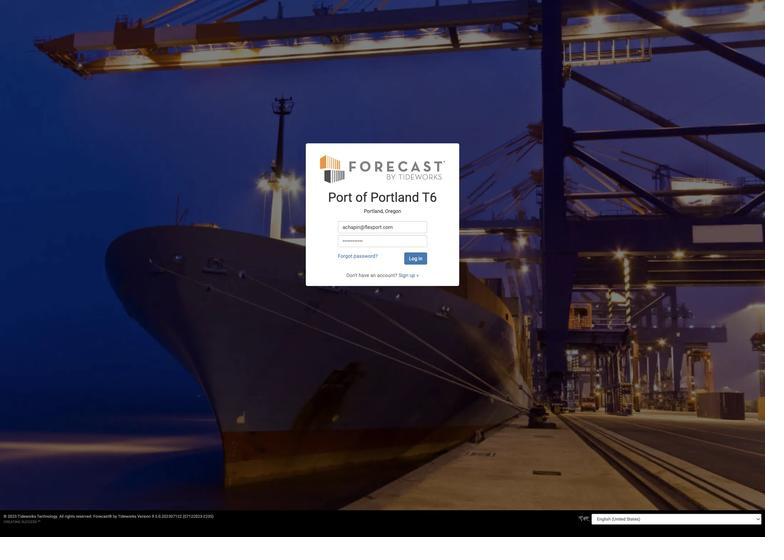 Task type: describe. For each thing, give the bounding box(es) containing it.
forgot password? link
[[338, 254, 378, 259]]

account?
[[377, 273, 397, 278]]

creating
[[4, 520, 20, 524]]

forgot password? log in
[[338, 254, 423, 262]]

port of portland t6 portland, oregon
[[328, 190, 437, 214]]

2235)
[[203, 515, 214, 519]]

©
[[4, 515, 7, 519]]

don't
[[346, 273, 357, 278]]

forecast® by tideworks image
[[320, 154, 445, 184]]

technology.
[[37, 515, 58, 519]]

of
[[356, 190, 367, 205]]

portland
[[371, 190, 419, 205]]

© 2023 tideworks technology. all rights reserved. forecast® by tideworks version 9.5.0.202307122 (07122023-2235) creating success ℠
[[4, 515, 214, 524]]

in
[[419, 256, 423, 262]]

log
[[409, 256, 417, 262]]

up
[[410, 273, 415, 278]]

sign up » link
[[399, 273, 419, 278]]

log in button
[[404, 253, 427, 265]]

password?
[[354, 254, 378, 259]]

(07122023-
[[183, 515, 203, 519]]

have
[[359, 273, 369, 278]]

»
[[416, 273, 419, 278]]

an
[[370, 273, 376, 278]]

forecast®
[[93, 515, 112, 519]]



Task type: vqa. For each thing, say whether or not it's contained in the screenshot.
Sign
yes



Task type: locate. For each thing, give the bounding box(es) containing it.
forgot
[[338, 254, 352, 259]]

oregon
[[385, 208, 401, 214]]

success
[[21, 520, 37, 524]]

2023
[[8, 515, 17, 519]]

by
[[113, 515, 117, 519]]

9.5.0.202307122
[[152, 515, 182, 519]]

sign
[[399, 273, 408, 278]]

portland,
[[364, 208, 384, 214]]

2 tideworks from the left
[[118, 515, 136, 519]]

reserved.
[[76, 515, 92, 519]]

Password password field
[[338, 235, 427, 247]]

port
[[328, 190, 352, 205]]

1 horizontal spatial tideworks
[[118, 515, 136, 519]]

version
[[137, 515, 151, 519]]

tideworks up success
[[18, 515, 36, 519]]

tideworks right the by on the left of page
[[118, 515, 136, 519]]

0 horizontal spatial tideworks
[[18, 515, 36, 519]]

t6
[[422, 190, 437, 205]]

rights
[[65, 515, 75, 519]]

℠
[[38, 520, 40, 524]]

tideworks
[[18, 515, 36, 519], [118, 515, 136, 519]]

Email or username text field
[[338, 221, 427, 234]]

all
[[59, 515, 64, 519]]

1 tideworks from the left
[[18, 515, 36, 519]]

don't have an account? sign up »
[[346, 273, 419, 278]]



